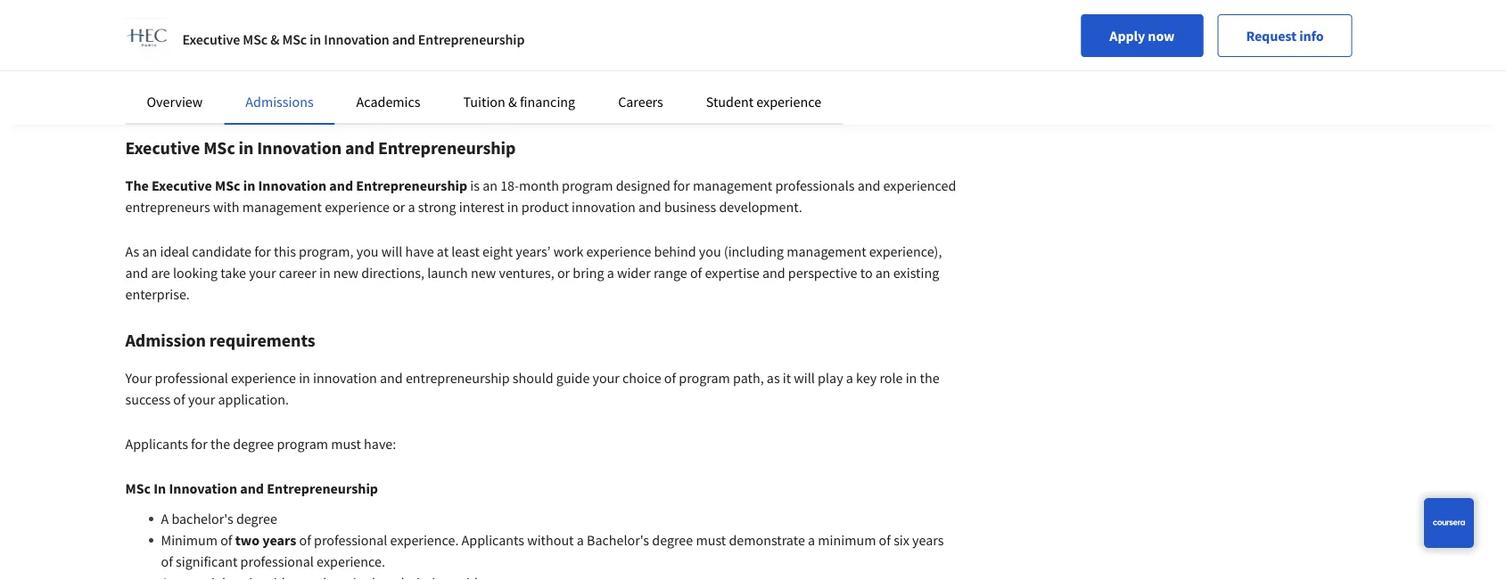 Task type: describe. For each thing, give the bounding box(es) containing it.
you for skills
[[356, 71, 379, 89]]

demonstrate
[[729, 531, 805, 549]]

a up launching
[[806, 5, 814, 23]]

1 horizontal spatial new
[[471, 264, 496, 282]]

as for as an ideal candidate for this program, you will have at least eight years' work experience behind you (including management experience), and are looking take your career in new directions, launch new ventures, or bring a wider range of expertise and perspective to an existing enterprise.
[[125, 243, 139, 260]]

of inside as an ideal candidate for this program, you will have at least eight years' work experience behind you (including management experience), and are looking take your career in new directions, launch new ventures, or bring a wider range of expertise and perspective to an existing enterprise.
[[690, 264, 702, 282]]

entrepreneurship up strong
[[356, 177, 467, 194]]

is a 24-month program designed for professionals working towards a career as an entrepreneur or intrapreneur, leadership role, innovation management consultant or key decision-maker for launching innovative projects.
[[125, 5, 947, 45]]

growth.
[[755, 93, 801, 111]]

and up academics
[[392, 30, 415, 48]]

apply
[[1110, 27, 1145, 45]]

ideal for as an ideal candidate for this program, you will have at least two years' work experience under your belt and are ready to learn the strategic leadership and entrepreneurial skills needed to take your career to exciting new levels of contribution and growth.
[[160, 71, 189, 89]]

of right success
[[173, 391, 185, 408]]

financing
[[520, 93, 575, 111]]

projects.
[[895, 27, 947, 45]]

and left entrepreneurial on the top left
[[191, 93, 214, 111]]

perspective
[[788, 264, 857, 282]]

designed for innovation
[[616, 177, 670, 194]]

and up enterprise.
[[125, 264, 148, 282]]

the executive msc in innovation and entrepreneurship
[[125, 177, 467, 194]]

admission requirements
[[125, 329, 315, 352]]

the for is a 24-month program designed for professionals working towards a career as an entrepreneur or intrapreneur, leadership role, innovation management consultant or key decision-maker for launching innovative projects.
[[125, 5, 149, 23]]

bachelor's
[[587, 531, 649, 549]]

work for exciting
[[546, 71, 576, 89]]

is for the msc in innovation and entrepreneurship
[[407, 5, 416, 23]]

new inside as an ideal candidate for this program, you will have at least two years' work experience under your belt and are ready to learn the strategic leadership and entrepreneurial skills needed to take your career to exciting new levels of contribution and growth.
[[572, 93, 597, 111]]

bachelor's
[[172, 510, 233, 528]]

careers
[[618, 93, 663, 111]]

enterprise.
[[125, 285, 190, 303]]

strong
[[418, 198, 456, 216]]

maker
[[708, 27, 746, 45]]

a right without
[[577, 531, 584, 549]]

working
[[704, 5, 752, 23]]

business
[[664, 198, 716, 216]]

success
[[125, 391, 170, 408]]

least for eight
[[451, 243, 480, 260]]

in down requirements
[[299, 369, 310, 387]]

leadership inside as an ideal candidate for this program, you will have at least two years' work experience under your belt and are ready to learn the strategic leadership and entrepreneurial skills needed to take your career to exciting new levels of contribution and growth.
[[125, 93, 188, 111]]

student experience link
[[706, 93, 821, 111]]

admission
[[125, 329, 206, 352]]

consultant
[[548, 27, 612, 45]]

existing
[[893, 264, 939, 282]]

your inside as an ideal candidate for this program, you will have at least eight years' work experience behind you (including management experience), and are looking take your career in new directions, launch new ventures, or bring a wider range of expertise and perspective to an existing enterprise.
[[249, 264, 276, 282]]

looking
[[173, 264, 218, 282]]

as inside your professional experience in innovation and entrepreneurship should guide your choice of program path, as it will play a key role in the success of your application.
[[767, 369, 780, 387]]

or inside as an ideal candidate for this program, you will have at least eight years' work experience behind you (including management experience), and are looking take your career in new directions, launch new ventures, or bring a wider range of expertise and perspective to an existing enterprise.
[[557, 264, 570, 282]]

expertise
[[705, 264, 760, 282]]

tuition & financing
[[463, 93, 575, 111]]

tuition & financing link
[[463, 93, 575, 111]]

and down (including
[[762, 264, 785, 282]]

are inside as an ideal candidate for this program, you will have at least eight years' work experience behind you (including management experience), and are looking take your career in new directions, launch new ventures, or bring a wider range of expertise and perspective to an existing enterprise.
[[151, 264, 170, 282]]

eight
[[483, 243, 513, 260]]

or inside "is an 18-month program designed for management professionals and experienced entrepreneurs with management experience or a strong interest in product innovation and business development."
[[393, 198, 405, 216]]

for up consultant
[[602, 5, 619, 23]]

it
[[783, 369, 791, 387]]

role
[[880, 369, 903, 387]]

and up a bachelor's degree
[[240, 480, 264, 498]]

for up msc in innovation and entrepreneurship
[[191, 435, 208, 453]]

management up development.
[[693, 177, 772, 194]]

info
[[1299, 27, 1324, 45]]

a
[[161, 510, 169, 528]]

a inside your professional experience in innovation and entrepreneurship should guide your choice of program path, as it will play a key role in the success of your application.
[[846, 369, 853, 387]]

ventures,
[[499, 264, 554, 282]]

you for directions,
[[356, 243, 379, 260]]

2 vertical spatial executive
[[152, 177, 212, 194]]

development.
[[719, 198, 802, 216]]

academics
[[356, 93, 420, 111]]

a inside as an ideal candidate for this program, you will have at least eight years' work experience behind you (including management experience), and are looking take your career in new directions, launch new ventures, or bring a wider range of expertise and perspective to an existing enterprise.
[[607, 264, 614, 282]]

and down the belt
[[729, 93, 752, 111]]

candidate for career
[[192, 243, 251, 260]]

request info
[[1246, 27, 1324, 45]]

contribution
[[651, 93, 726, 111]]

innovation inside is a 24-month program designed for professionals working towards a career as an entrepreneur or intrapreneur, leadership role, innovation management consultant or key decision-maker for launching innovative projects.
[[399, 27, 463, 45]]

1 horizontal spatial professional
[[240, 553, 314, 571]]

for inside as an ideal candidate for this program, you will have at least two years' work experience under your belt and are ready to learn the strategic leadership and entrepreneurial skills needed to take your career to exciting new levels of contribution and growth.
[[254, 71, 271, 89]]

student experience
[[706, 93, 821, 111]]

or right consultant
[[615, 27, 627, 45]]

(including
[[724, 243, 784, 260]]

experience inside as an ideal candidate for this program, you will have at least two years' work experience under your belt and are ready to learn the strategic leadership and entrepreneurial skills needed to take your career to exciting new levels of contribution and growth.
[[579, 71, 644, 89]]

program, for new
[[299, 243, 354, 260]]

innovation down executive msc in innovation and entrepreneurship
[[258, 177, 327, 194]]

years inside of professional experience. applicants without a bachelor's degree must demonstrate a minimum of six years of significant professional experience.
[[912, 531, 944, 549]]

student
[[706, 93, 754, 111]]

minimum
[[161, 531, 218, 549]]

in right 'role'
[[906, 369, 917, 387]]

take inside as an ideal candidate for this program, you will have at least eight years' work experience behind you (including management experience), and are looking take your career in new directions, launch new ventures, or bring a wider range of expertise and perspective to an existing enterprise.
[[221, 264, 246, 282]]

to right the needed on the left top of page
[[393, 93, 406, 111]]

needed
[[345, 93, 390, 111]]

your
[[125, 369, 152, 387]]

role,
[[369, 27, 396, 45]]

innovation inside your professional experience in innovation and entrepreneurship should guide your choice of program path, as it will play a key role in the success of your application.
[[313, 369, 377, 387]]

executive msc & msc in innovation and entrepreneurship
[[182, 30, 525, 48]]

experience inside your professional experience in innovation and entrepreneurship should guide your choice of program path, as it will play a key role in the success of your application.
[[231, 369, 296, 387]]

to right tuition
[[507, 93, 519, 111]]

apply now
[[1110, 27, 1175, 45]]

month for management
[[448, 5, 488, 23]]

innovative
[[830, 27, 892, 45]]

a left '24-'
[[419, 5, 426, 23]]

is an 18-month program designed for management professionals and experienced entrepreneurs with management experience or a strong interest in product innovation and business development.
[[125, 177, 956, 216]]

innovation up the bachelor's
[[169, 480, 237, 498]]

applicants for the degree program must have:
[[125, 435, 396, 453]]

entrepreneur
[[125, 27, 204, 45]]

innovation up the needed on the left top of page
[[324, 30, 389, 48]]

of professional experience. applicants without a bachelor's degree must demonstrate a minimum of six years of significant professional experience.
[[161, 531, 944, 571]]

play
[[818, 369, 843, 387]]

intrapreneur,
[[223, 27, 301, 45]]

admissions link
[[246, 93, 314, 111]]

skills
[[313, 93, 343, 111]]

career inside is a 24-month program designed for professionals working towards a career as an entrepreneur or intrapreneur, leadership role, innovation management consultant or key decision-maker for launching innovative projects.
[[816, 5, 854, 23]]

apply now button
[[1081, 14, 1203, 57]]

to inside as an ideal candidate for this program, you will have at least eight years' work experience behind you (including management experience), and are looking take your career in new directions, launch new ventures, or bring a wider range of expertise and perspective to an existing enterprise.
[[860, 264, 873, 282]]

designed for consultant
[[545, 5, 599, 23]]

tuition
[[463, 93, 505, 111]]

is for the executive msc in innovation and entrepreneurship
[[470, 177, 480, 194]]

24-
[[429, 5, 448, 23]]

entrepreneurship up executive msc & msc in innovation and entrepreneurship
[[293, 5, 404, 23]]

take inside as an ideal candidate for this program, you will have at least two years' work experience under your belt and are ready to learn the strategic leadership and entrepreneurial skills needed to take your career to exciting new levels of contribution and growth.
[[408, 93, 434, 111]]

have for launch
[[405, 243, 434, 260]]

18-
[[500, 177, 519, 194]]

experience inside as an ideal candidate for this program, you will have at least eight years' work experience behind you (including management experience), and are looking take your career in new directions, launch new ventures, or bring a wider range of expertise and perspective to an existing enterprise.
[[586, 243, 651, 260]]

under
[[647, 71, 682, 89]]

six
[[894, 531, 909, 549]]

and left business
[[638, 198, 661, 216]]

management inside is a 24-month program designed for professionals working towards a career as an entrepreneur or intrapreneur, leadership role, innovation management consultant or key decision-maker for launching innovative projects.
[[466, 27, 545, 45]]

2 vertical spatial the
[[210, 435, 230, 453]]

as an ideal candidate for this program, you will have at least eight years' work experience behind you (including management experience), and are looking take your career in new directions, launch new ventures, or bring a wider range of expertise and perspective to an existing enterprise.
[[125, 243, 942, 303]]

of inside as an ideal candidate for this program, you will have at least two years' work experience under your belt and are ready to learn the strategic leadership and entrepreneurial skills needed to take your career to exciting new levels of contribution and growth.
[[637, 93, 649, 111]]

career inside as an ideal candidate for this program, you will have at least two years' work experience under your belt and are ready to learn the strategic leadership and entrepreneurial skills needed to take your career to exciting new levels of contribution and growth.
[[467, 93, 504, 111]]

of down minimum
[[161, 553, 173, 571]]

professional for experience
[[155, 369, 228, 387]]

of down a bachelor's degree
[[220, 531, 232, 549]]

your left the "application."
[[188, 391, 215, 408]]

launching
[[768, 27, 827, 45]]

innovation up intrapreneur,
[[195, 5, 263, 23]]

interest
[[459, 198, 504, 216]]

range
[[654, 264, 687, 282]]

requirements
[[209, 329, 315, 352]]

0 vertical spatial &
[[270, 30, 279, 48]]

or left intrapreneur,
[[207, 27, 220, 45]]

have for needed
[[405, 71, 434, 89]]

to left learn
[[825, 71, 837, 89]]

entrepreneurs
[[125, 198, 210, 216]]

are inside as an ideal candidate for this program, you will have at least two years' work experience under your belt and are ready to learn the strategic leadership and entrepreneurial skills needed to take your career to exciting new levels of contribution and growth.
[[767, 71, 786, 89]]

experienced
[[883, 177, 956, 194]]

overview link
[[147, 93, 203, 111]]

experience down ready
[[756, 93, 821, 111]]

without
[[527, 531, 574, 549]]

overview
[[147, 93, 203, 111]]

path,
[[733, 369, 764, 387]]

bring
[[573, 264, 604, 282]]

in up entrepreneur
[[180, 5, 192, 23]]

your professional experience in innovation and entrepreneurship should guide your choice of program path, as it will play a key role in the success of your application.
[[125, 369, 940, 408]]

experience),
[[869, 243, 942, 260]]

a bachelor's degree
[[161, 510, 277, 528]]

of left six
[[879, 531, 891, 549]]

and up student experience link
[[741, 71, 764, 89]]

in
[[154, 480, 166, 498]]

wider
[[617, 264, 651, 282]]

executive for executive msc in innovation and entrepreneurship
[[125, 137, 200, 159]]



Task type: vqa. For each thing, say whether or not it's contained in the screenshot.
leftmost experience.
yes



Task type: locate. For each thing, give the bounding box(es) containing it.
your right guide
[[593, 369, 620, 387]]

executive down the msc in innovation and entrepreneurship
[[182, 30, 240, 48]]

management down the executive msc in innovation and entrepreneurship
[[242, 198, 322, 216]]

in down entrepreneurial on the top left
[[239, 137, 253, 159]]

2 horizontal spatial the
[[920, 369, 940, 387]]

the up msc in innovation and entrepreneurship
[[210, 435, 230, 453]]

a right "play"
[[846, 369, 853, 387]]

an left the "18-"
[[483, 177, 498, 194]]

belt
[[715, 71, 738, 89]]

ideal inside as an ideal candidate for this program, you will have at least eight years' work experience behind you (including management experience), and are looking take your career in new directions, launch new ventures, or bring a wider range of expertise and perspective to an existing enterprise.
[[160, 243, 189, 260]]

an down experience), on the right of the page
[[875, 264, 890, 282]]

an up enterprise.
[[142, 243, 157, 260]]

2 the from the top
[[125, 177, 149, 194]]

2 vertical spatial professional
[[240, 553, 314, 571]]

as left it
[[767, 369, 780, 387]]

1 horizontal spatial are
[[767, 71, 786, 89]]

program down the "application."
[[277, 435, 328, 453]]

1 horizontal spatial innovation
[[399, 27, 463, 45]]

experience
[[579, 71, 644, 89], [756, 93, 821, 111], [325, 198, 390, 216], [586, 243, 651, 260], [231, 369, 296, 387]]

0 vertical spatial years'
[[508, 71, 543, 89]]

management inside as an ideal candidate for this program, you will have at least eight years' work experience behind you (including management experience), and are looking take your career in new directions, launch new ventures, or bring a wider range of expertise and perspective to an existing enterprise.
[[787, 243, 866, 260]]

years' for two
[[508, 71, 543, 89]]

is inside "is an 18-month program designed for management professionals and experienced entrepreneurs with management experience or a strong interest in product innovation and business development."
[[470, 177, 480, 194]]

entrepreneurial
[[217, 93, 310, 111]]

years'
[[508, 71, 543, 89], [516, 243, 551, 260]]

request info button
[[1218, 14, 1352, 57]]

1 this from the top
[[274, 71, 296, 89]]

in inside as an ideal candidate for this program, you will have at least eight years' work experience behind you (including management experience), and are looking take your career in new directions, launch new ventures, or bring a wider range of expertise and perspective to an existing enterprise.
[[319, 264, 330, 282]]

in right intrapreneur,
[[310, 30, 321, 48]]

0 vertical spatial as
[[857, 5, 870, 23]]

guide
[[556, 369, 590, 387]]

an up innovative
[[873, 5, 888, 23]]

executive for executive msc & msc in innovation and entrepreneurship
[[182, 30, 240, 48]]

take right looking
[[221, 264, 246, 282]]

new left directions,
[[333, 264, 359, 282]]

1 horizontal spatial leadership
[[304, 27, 366, 45]]

exciting
[[522, 93, 569, 111]]

1 horizontal spatial is
[[470, 177, 480, 194]]

and left entrepreneurship
[[380, 369, 403, 387]]

two down a bachelor's degree
[[235, 531, 260, 549]]

2 years from the left
[[912, 531, 944, 549]]

for down the executive msc in innovation and entrepreneurship
[[254, 243, 271, 260]]

new left levels
[[572, 93, 597, 111]]

least up tuition
[[451, 71, 480, 89]]

program, inside as an ideal candidate for this program, you will have at least eight years' work experience behind you (including management experience), and are looking take your career in new directions, launch new ventures, or bring a wider range of expertise and perspective to an existing enterprise.
[[299, 243, 354, 260]]

as inside as an ideal candidate for this program, you will have at least two years' work experience under your belt and are ready to learn the strategic leadership and entrepreneurial skills needed to take your career to exciting new levels of contribution and growth.
[[125, 71, 139, 89]]

0 horizontal spatial designed
[[545, 5, 599, 23]]

0 horizontal spatial must
[[331, 435, 361, 453]]

years' inside as an ideal candidate for this program, you will have at least eight years' work experience behind you (including management experience), and are looking take your career in new directions, launch new ventures, or bring a wider range of expertise and perspective to an existing enterprise.
[[516, 243, 551, 260]]

management up as an ideal candidate for this program, you will have at least two years' work experience under your belt and are ready to learn the strategic leadership and entrepreneurial skills needed to take your career to exciting new levels of contribution and growth.
[[466, 27, 545, 45]]

1 vertical spatial degree
[[236, 510, 277, 528]]

ideal inside as an ideal candidate for this program, you will have at least two years' work experience under your belt and are ready to learn the strategic leadership and entrepreneurial skills needed to take your career to exciting new levels of contribution and growth.
[[160, 71, 189, 89]]

have inside as an ideal candidate for this program, you will have at least eight years' work experience behind you (including management experience), and are looking take your career in new directions, launch new ventures, or bring a wider range of expertise and perspective to an existing enterprise.
[[405, 243, 434, 260]]

as for as an ideal candidate for this program, you will have at least two years' work experience under your belt and are ready to learn the strategic leadership and entrepreneurial skills needed to take your career to exciting new levels of contribution and growth.
[[125, 71, 139, 89]]

applicants inside of professional experience. applicants without a bachelor's degree must demonstrate a minimum of six years of significant professional experience.
[[462, 531, 524, 549]]

professionals
[[622, 5, 701, 23], [775, 177, 855, 194]]

program inside your professional experience in innovation and entrepreneurship should guide your choice of program path, as it will play a key role in the success of your application.
[[679, 369, 730, 387]]

program inside "is an 18-month program designed for management professionals and experienced entrepreneurs with management experience or a strong interest in product innovation and business development."
[[562, 177, 613, 194]]

2 candidate from the top
[[192, 243, 251, 260]]

as inside is a 24-month program designed for professionals working towards a career as an entrepreneur or intrapreneur, leadership role, innovation management consultant or key decision-maker for launching innovative projects.
[[857, 5, 870, 23]]

entrepreneurship down tuition
[[378, 137, 516, 159]]

1 horizontal spatial as
[[857, 5, 870, 23]]

1 vertical spatial leadership
[[125, 93, 188, 111]]

you inside as an ideal candidate for this program, you will have at least two years' work experience under your belt and are ready to learn the strategic leadership and entrepreneurial skills needed to take your career to exciting new levels of contribution and growth.
[[356, 71, 379, 89]]

and down executive msc in innovation and entrepreneurship
[[329, 177, 353, 194]]

your up contribution in the left of the page
[[685, 71, 712, 89]]

1 vertical spatial least
[[451, 243, 480, 260]]

1 vertical spatial professionals
[[775, 177, 855, 194]]

least for two
[[451, 71, 480, 89]]

have up directions,
[[405, 243, 434, 260]]

1 vertical spatial must
[[696, 531, 726, 549]]

2 vertical spatial will
[[794, 369, 815, 387]]

take right the needed on the left top of page
[[408, 93, 434, 111]]

new
[[572, 93, 597, 111], [333, 264, 359, 282], [471, 264, 496, 282]]

1 vertical spatial month
[[519, 177, 559, 194]]

2 as from the top
[[125, 243, 139, 260]]

1 vertical spatial career
[[467, 93, 504, 111]]

at for to
[[437, 71, 449, 89]]

degree down msc in innovation and entrepreneurship
[[236, 510, 277, 528]]

0 vertical spatial professionals
[[622, 5, 701, 23]]

must
[[331, 435, 361, 453], [696, 531, 726, 549]]

month up product
[[519, 177, 559, 194]]

experience.
[[390, 531, 459, 549], [317, 553, 385, 571]]

least
[[451, 71, 480, 89], [451, 243, 480, 260]]

0 horizontal spatial are
[[151, 264, 170, 282]]

an inside as an ideal candidate for this program, you will have at least two years' work experience under your belt and are ready to learn the strategic leadership and entrepreneurial skills needed to take your career to exciting new levels of contribution and growth.
[[142, 71, 157, 89]]

minimum
[[818, 531, 876, 549]]

years' inside as an ideal candidate for this program, you will have at least two years' work experience under your belt and are ready to learn the strategic leadership and entrepreneurial skills needed to take your career to exciting new levels of contribution and growth.
[[508, 71, 543, 89]]

month up tuition
[[448, 5, 488, 23]]

of
[[637, 93, 649, 111], [690, 264, 702, 282], [664, 369, 676, 387], [173, 391, 185, 408], [220, 531, 232, 549], [299, 531, 311, 549], [879, 531, 891, 549], [161, 553, 173, 571]]

2 ideal from the top
[[160, 243, 189, 260]]

0 vertical spatial innovation
[[399, 27, 463, 45]]

at down '24-'
[[437, 71, 449, 89]]

careers link
[[618, 93, 663, 111]]

entrepreneurship down '24-'
[[418, 30, 525, 48]]

1 vertical spatial years'
[[516, 243, 551, 260]]

as inside as an ideal candidate for this program, you will have at least eight years' work experience behind you (including management experience), and are looking take your career in new directions, launch new ventures, or bring a wider range of expertise and perspective to an existing enterprise.
[[125, 243, 139, 260]]

0 vertical spatial degree
[[233, 435, 274, 453]]

program right '24-'
[[491, 5, 542, 23]]

an for a
[[483, 177, 498, 194]]

1 vertical spatial work
[[554, 243, 583, 260]]

key
[[630, 27, 651, 45], [856, 369, 877, 387]]

1 have from the top
[[405, 71, 434, 89]]

1 vertical spatial two
[[235, 531, 260, 549]]

program for 24-
[[491, 5, 542, 23]]

will inside as an ideal candidate for this program, you will have at least eight years' work experience behind you (including management experience), and are looking take your career in new directions, launch new ventures, or bring a wider range of expertise and perspective to an existing enterprise.
[[381, 243, 402, 260]]

the for is an 18-month program designed for management professionals and experienced entrepreneurs with management experience or a strong interest in product innovation and business development.
[[125, 177, 149, 194]]

1 horizontal spatial years
[[912, 531, 944, 549]]

innovation inside "is an 18-month program designed for management professionals and experienced entrepreneurs with management experience or a strong interest in product innovation and business development."
[[572, 198, 636, 216]]

a inside "is an 18-month program designed for management professionals and experienced entrepreneurs with management experience or a strong interest in product innovation and business development."
[[408, 198, 415, 216]]

professionals up development.
[[775, 177, 855, 194]]

innovation up the executive msc in innovation and entrepreneurship
[[257, 137, 342, 159]]

1 vertical spatial executive
[[125, 137, 200, 159]]

must left have: in the bottom left of the page
[[331, 435, 361, 453]]

years' for eight
[[516, 243, 551, 260]]

2 vertical spatial degree
[[652, 531, 693, 549]]

are
[[767, 71, 786, 89], [151, 264, 170, 282]]

years' up ventures, at the left
[[516, 243, 551, 260]]

of right choice
[[664, 369, 676, 387]]

your right academics link
[[437, 93, 464, 111]]

will for launch
[[381, 243, 402, 260]]

you up the needed on the left top of page
[[356, 71, 379, 89]]

1 at from the top
[[437, 71, 449, 89]]

as an ideal candidate for this program, you will have at least two years' work experience under your belt and are ready to learn the strategic leadership and entrepreneurial skills needed to take your career to exciting new levels of contribution and growth.
[[125, 71, 947, 111]]

2 least from the top
[[451, 243, 480, 260]]

1 horizontal spatial key
[[856, 369, 877, 387]]

2 horizontal spatial career
[[816, 5, 854, 23]]

will for needed
[[381, 71, 402, 89]]

leadership
[[304, 27, 366, 45], [125, 93, 188, 111]]

1 horizontal spatial professionals
[[775, 177, 855, 194]]

least inside as an ideal candidate for this program, you will have at least eight years' work experience behind you (including management experience), and are looking take your career in new directions, launch new ventures, or bring a wider range of expertise and perspective to an existing enterprise.
[[451, 243, 480, 260]]

0 vertical spatial at
[[437, 71, 449, 89]]

executive down overview
[[125, 137, 200, 159]]

will inside as an ideal candidate for this program, you will have at least two years' work experience under your belt and are ready to learn the strategic leadership and entrepreneurial skills needed to take your career to exciting new levels of contribution and growth.
[[381, 71, 402, 89]]

and up intrapreneur,
[[266, 5, 290, 23]]

admissions
[[246, 93, 314, 111]]

0 vertical spatial professional
[[155, 369, 228, 387]]

will
[[381, 71, 402, 89], [381, 243, 402, 260], [794, 369, 815, 387]]

new down eight
[[471, 264, 496, 282]]

with
[[213, 198, 239, 216]]

0 horizontal spatial applicants
[[125, 435, 188, 453]]

1 vertical spatial as
[[125, 243, 139, 260]]

program up product
[[562, 177, 613, 194]]

1 horizontal spatial experience.
[[390, 531, 459, 549]]

is inside is a 24-month program designed for professionals working towards a career as an entrepreneur or intrapreneur, leadership role, innovation management consultant or key decision-maker for launching innovative projects.
[[407, 5, 416, 23]]

work for wider
[[554, 243, 583, 260]]

0 horizontal spatial professionals
[[622, 5, 701, 23]]

0 vertical spatial are
[[767, 71, 786, 89]]

for
[[602, 5, 619, 23], [749, 27, 765, 45], [254, 71, 271, 89], [673, 177, 690, 194], [254, 243, 271, 260], [191, 435, 208, 453]]

significant
[[176, 553, 238, 571]]

& down the msc in innovation and entrepreneurship
[[270, 30, 279, 48]]

and down the needed on the left top of page
[[345, 137, 375, 159]]

program
[[491, 5, 542, 23], [562, 177, 613, 194], [679, 369, 730, 387], [277, 435, 328, 453]]

professionals inside is a 24-month program designed for professionals working towards a career as an entrepreneur or intrapreneur, leadership role, innovation management consultant or key decision-maker for launching innovative projects.
[[622, 5, 701, 23]]

1 least from the top
[[451, 71, 480, 89]]

0 vertical spatial ideal
[[160, 71, 189, 89]]

an for behind
[[142, 243, 157, 260]]

an inside is a 24-month program designed for professionals working towards a career as an entrepreneur or intrapreneur, leadership role, innovation management consultant or key decision-maker for launching innovative projects.
[[873, 5, 888, 23]]

experience up the "application."
[[231, 369, 296, 387]]

now
[[1148, 27, 1175, 45]]

0 vertical spatial is
[[407, 5, 416, 23]]

applicants up 'in'
[[125, 435, 188, 453]]

professional inside your professional experience in innovation and entrepreneurship should guide your choice of program path, as it will play a key role in the success of your application.
[[155, 369, 228, 387]]

key left 'role'
[[856, 369, 877, 387]]

choice
[[622, 369, 661, 387]]

leadership inside is a 24-month program designed for professionals working towards a career as an entrepreneur or intrapreneur, leadership role, innovation management consultant or key decision-maker for launching innovative projects.
[[304, 27, 366, 45]]

1 horizontal spatial must
[[696, 531, 726, 549]]

an inside "is an 18-month program designed for management professionals and experienced entrepreneurs with management experience or a strong interest in product innovation and business development."
[[483, 177, 498, 194]]

program for 18-
[[562, 177, 613, 194]]

the inside as an ideal candidate for this program, you will have at least two years' work experience under your belt and are ready to learn the strategic leadership and entrepreneurial skills needed to take your career to exciting new levels of contribution and growth.
[[874, 71, 893, 89]]

0 vertical spatial two
[[483, 71, 505, 89]]

0 vertical spatial must
[[331, 435, 361, 453]]

this up admissions
[[274, 71, 296, 89]]

0 horizontal spatial as
[[767, 369, 780, 387]]

of right range
[[690, 264, 702, 282]]

0 vertical spatial as
[[125, 71, 139, 89]]

a right bring
[[607, 264, 614, 282]]

0 vertical spatial candidate
[[192, 71, 251, 89]]

the inside your professional experience in innovation and entrepreneurship should guide your choice of program path, as it will play a key role in the success of your application.
[[920, 369, 940, 387]]

msc in innovation and entrepreneurship
[[125, 480, 378, 498]]

will right it
[[794, 369, 815, 387]]

2 have from the top
[[405, 243, 434, 260]]

this inside as an ideal candidate for this program, you will have at least eight years' work experience behind you (including management experience), and are looking take your career in new directions, launch new ventures, or bring a wider range of expertise and perspective to an existing enterprise.
[[274, 243, 296, 260]]

1 horizontal spatial take
[[408, 93, 434, 111]]

0 vertical spatial key
[[630, 27, 651, 45]]

is left '24-'
[[407, 5, 416, 23]]

career inside as an ideal candidate for this program, you will have at least eight years' work experience behind you (including management experience), and are looking take your career in new directions, launch new ventures, or bring a wider range of expertise and perspective to an existing enterprise.
[[279, 264, 316, 282]]

levels
[[600, 93, 634, 111]]

management up perspective
[[787, 243, 866, 260]]

this for new
[[274, 243, 296, 260]]

program for the
[[277, 435, 328, 453]]

you up the expertise
[[699, 243, 721, 260]]

behind
[[654, 243, 696, 260]]

1 horizontal spatial month
[[519, 177, 559, 194]]

executive
[[182, 30, 240, 48], [125, 137, 200, 159], [152, 177, 212, 194]]

1 horizontal spatial applicants
[[462, 531, 524, 549]]

0 vertical spatial take
[[408, 93, 434, 111]]

have up academics link
[[405, 71, 434, 89]]

are up enterprise.
[[151, 264, 170, 282]]

1 vertical spatial at
[[437, 243, 449, 260]]

&
[[270, 30, 279, 48], [508, 93, 517, 111]]

academics link
[[356, 93, 420, 111]]

2 this from the top
[[274, 243, 296, 260]]

1 vertical spatial take
[[221, 264, 246, 282]]

1 vertical spatial innovation
[[572, 198, 636, 216]]

0 vertical spatial work
[[546, 71, 576, 89]]

in down the "18-"
[[507, 198, 519, 216]]

ready
[[789, 71, 822, 89]]

2 horizontal spatial new
[[572, 93, 597, 111]]

executive msc in innovation and entrepreneurship
[[125, 137, 516, 159]]

application.
[[218, 391, 289, 408]]

professional for experience.
[[314, 531, 387, 549]]

and inside your professional experience in innovation and entrepreneurship should guide your choice of program path, as it will play a key role in the success of your application.
[[380, 369, 403, 387]]

key inside your professional experience in innovation and entrepreneurship should guide your choice of program path, as it will play a key role in the success of your application.
[[856, 369, 877, 387]]

request
[[1246, 27, 1297, 45]]

month inside "is an 18-month program designed for management professionals and experienced entrepreneurs with management experience or a strong interest in product innovation and business development."
[[519, 177, 559, 194]]

learn
[[840, 71, 871, 89]]

0 horizontal spatial innovation
[[313, 369, 377, 387]]

1 vertical spatial designed
[[616, 177, 670, 194]]

1 horizontal spatial designed
[[616, 177, 670, 194]]

for right maker
[[749, 27, 765, 45]]

2 vertical spatial innovation
[[313, 369, 377, 387]]

an
[[873, 5, 888, 23], [142, 71, 157, 89], [483, 177, 498, 194], [142, 243, 157, 260], [875, 264, 890, 282]]

1 years from the left
[[262, 531, 296, 549]]

0 vertical spatial month
[[448, 5, 488, 23]]

have inside as an ideal candidate for this program, you will have at least two years' work experience under your belt and are ready to learn the strategic leadership and entrepreneurial skills needed to take your career to exciting new levels of contribution and growth.
[[405, 71, 434, 89]]

1 vertical spatial program,
[[299, 243, 354, 260]]

designed up consultant
[[545, 5, 599, 23]]

0 horizontal spatial key
[[630, 27, 651, 45]]

directions,
[[361, 264, 424, 282]]

entrepreneurship
[[293, 5, 404, 23], [418, 30, 525, 48], [378, 137, 516, 159], [356, 177, 467, 194], [267, 480, 378, 498]]

years down msc in innovation and entrepreneurship
[[262, 531, 296, 549]]

1 vertical spatial the
[[920, 369, 940, 387]]

or left strong
[[393, 198, 405, 216]]

professional
[[155, 369, 228, 387], [314, 531, 387, 549], [240, 553, 314, 571]]

candidate
[[192, 71, 251, 89], [192, 243, 251, 260]]

professionals inside "is an 18-month program designed for management professionals and experienced entrepreneurs with management experience or a strong interest in product innovation and business development."
[[775, 177, 855, 194]]

or
[[207, 27, 220, 45], [615, 27, 627, 45], [393, 198, 405, 216], [557, 264, 570, 282]]

program left the path,
[[679, 369, 730, 387]]

in inside "is an 18-month program designed for management professionals and experienced entrepreneurs with management experience or a strong interest in product innovation and business development."
[[507, 198, 519, 216]]

work inside as an ideal candidate for this program, you will have at least two years' work experience under your belt and are ready to learn the strategic leadership and entrepreneurial skills needed to take your career to exciting new levels of contribution and growth.
[[546, 71, 576, 89]]

executive up entrepreneurs on the top left
[[152, 177, 212, 194]]

applicants
[[125, 435, 188, 453], [462, 531, 524, 549]]

1 horizontal spatial two
[[483, 71, 505, 89]]

at for new
[[437, 243, 449, 260]]

2 at from the top
[[437, 243, 449, 260]]

0 vertical spatial designed
[[545, 5, 599, 23]]

innovation down '24-'
[[399, 27, 463, 45]]

in down executive msc in innovation and entrepreneurship
[[243, 177, 255, 194]]

two up tuition
[[483, 71, 505, 89]]

designed inside is a 24-month program designed for professionals working towards a career as an entrepreneur or intrapreneur, leadership role, innovation management consultant or key decision-maker for launching innovative projects.
[[545, 5, 599, 23]]

experience inside "is an 18-month program designed for management professionals and experienced entrepreneurs with management experience or a strong interest in product innovation and business development."
[[325, 198, 390, 216]]

1 ideal from the top
[[160, 71, 189, 89]]

you
[[356, 71, 379, 89], [356, 243, 379, 260], [699, 243, 721, 260]]

0 horizontal spatial new
[[333, 264, 359, 282]]

a left strong
[[408, 198, 415, 216]]

your
[[685, 71, 712, 89], [437, 93, 464, 111], [249, 264, 276, 282], [593, 369, 620, 387], [188, 391, 215, 408]]

key inside is a 24-month program designed for professionals working towards a career as an entrepreneur or intrapreneur, leadership role, innovation management consultant or key decision-maker for launching innovative projects.
[[630, 27, 651, 45]]

for up entrepreneurial on the top left
[[254, 71, 271, 89]]

hec paris logo image
[[125, 18, 168, 61]]

1 vertical spatial have
[[405, 243, 434, 260]]

candidate for leadership
[[192, 71, 251, 89]]

product
[[521, 198, 569, 216]]

career
[[816, 5, 854, 23], [467, 93, 504, 111], [279, 264, 316, 282]]

the up entrepreneur
[[125, 5, 149, 23]]

should
[[513, 369, 553, 387]]

you up directions,
[[356, 243, 379, 260]]

years
[[262, 531, 296, 549], [912, 531, 944, 549]]

1 vertical spatial will
[[381, 243, 402, 260]]

innovation
[[399, 27, 463, 45], [572, 198, 636, 216], [313, 369, 377, 387]]

0 horizontal spatial take
[[221, 264, 246, 282]]

0 vertical spatial the
[[874, 71, 893, 89]]

candidate up looking
[[192, 243, 251, 260]]

1 vertical spatial are
[[151, 264, 170, 282]]

experience up levels
[[579, 71, 644, 89]]

1 vertical spatial candidate
[[192, 243, 251, 260]]

for inside "is an 18-month program designed for management professionals and experienced entrepreneurs with management experience or a strong interest in product innovation and business development."
[[673, 177, 690, 194]]

candidate inside as an ideal candidate for this program, you will have at least two years' work experience under your belt and are ready to learn the strategic leadership and entrepreneurial skills needed to take your career to exciting new levels of contribution and growth.
[[192, 71, 251, 89]]

1 vertical spatial ideal
[[160, 243, 189, 260]]

this for entrepreneurial
[[274, 71, 296, 89]]

1 horizontal spatial &
[[508, 93, 517, 111]]

for inside as an ideal candidate for this program, you will have at least eight years' work experience behind you (including management experience), and are looking take your career in new directions, launch new ventures, or bring a wider range of expertise and perspective to an existing enterprise.
[[254, 243, 271, 260]]

1 the from the top
[[125, 5, 149, 23]]

work
[[546, 71, 576, 89], [554, 243, 583, 260]]

2 horizontal spatial professional
[[314, 531, 387, 549]]

month for product
[[519, 177, 559, 194]]

must inside of professional experience. applicants without a bachelor's degree must demonstrate a minimum of six years of significant professional experience.
[[696, 531, 726, 549]]

have
[[405, 71, 434, 89], [405, 243, 434, 260]]

a left minimum
[[808, 531, 815, 549]]

work inside as an ideal candidate for this program, you will have at least eight years' work experience behind you (including management experience), and are looking take your career in new directions, launch new ventures, or bring a wider range of expertise and perspective to an existing enterprise.
[[554, 243, 583, 260]]

decision-
[[654, 27, 708, 45]]

1 as from the top
[[125, 71, 139, 89]]

at inside as an ideal candidate for this program, you will have at least eight years' work experience behind you (including management experience), and are looking take your career in new directions, launch new ventures, or bring a wider range of expertise and perspective to an existing enterprise.
[[437, 243, 449, 260]]

career up innovative
[[816, 5, 854, 23]]

to
[[825, 71, 837, 89], [393, 93, 406, 111], [507, 93, 519, 111], [860, 264, 873, 282]]

0 vertical spatial leadership
[[304, 27, 366, 45]]

program, up "skills" at the top left of page
[[299, 71, 354, 89]]

an up overview
[[142, 71, 157, 89]]

as up innovative
[[857, 5, 870, 23]]

minimum of two years
[[161, 531, 296, 549]]

0 horizontal spatial experience.
[[317, 553, 385, 571]]

ideal for as an ideal candidate for this program, you will have at least eight years' work experience behind you (including management experience), and are looking take your career in new directions, launch new ventures, or bring a wider range of expertise and perspective to an existing enterprise.
[[160, 243, 189, 260]]

towards
[[755, 5, 804, 23]]

1 candidate from the top
[[192, 71, 251, 89]]

and left experienced on the right top
[[858, 177, 880, 194]]

1 vertical spatial the
[[125, 177, 149, 194]]

as
[[857, 5, 870, 23], [767, 369, 780, 387]]

at inside as an ideal candidate for this program, you will have at least two years' work experience under your belt and are ready to learn the strategic leadership and entrepreneurial skills needed to take your career to exciting new levels of contribution and growth.
[[437, 71, 449, 89]]

1 vertical spatial applicants
[[462, 531, 524, 549]]

designed up business
[[616, 177, 670, 194]]

program, for entrepreneurial
[[299, 71, 354, 89]]

strategic
[[896, 71, 947, 89]]

program inside is a 24-month program designed for professionals working towards a career as an entrepreneur or intrapreneur, leadership role, innovation management consultant or key decision-maker for launching innovative projects.
[[491, 5, 542, 23]]

0 horizontal spatial years
[[262, 531, 296, 549]]

program, inside as an ideal candidate for this program, you will have at least two years' work experience under your belt and are ready to learn the strategic leadership and entrepreneurial skills needed to take your career to exciting new levels of contribution and growth.
[[299, 71, 354, 89]]

two inside as an ideal candidate for this program, you will have at least two years' work experience under your belt and are ready to learn the strategic leadership and entrepreneurial skills needed to take your career to exciting new levels of contribution and growth.
[[483, 71, 505, 89]]

this down the executive msc in innovation and entrepreneurship
[[274, 243, 296, 260]]

will inside your professional experience in innovation and entrepreneurship should guide your choice of program path, as it will play a key role in the success of your application.
[[794, 369, 815, 387]]

0 horizontal spatial is
[[407, 5, 416, 23]]

candidate inside as an ideal candidate for this program, you will have at least eight years' work experience behind you (including management experience), and are looking take your career in new directions, launch new ventures, or bring a wider range of expertise and perspective to an existing enterprise.
[[192, 243, 251, 260]]

the right learn
[[874, 71, 893, 89]]

entrepreneurship down have: in the bottom left of the page
[[267, 480, 378, 498]]

years right six
[[912, 531, 944, 549]]

1 horizontal spatial career
[[467, 93, 504, 111]]

1 horizontal spatial the
[[874, 71, 893, 89]]

designed inside "is an 18-month program designed for management professionals and experienced entrepreneurs with management experience or a strong interest in product innovation and business development."
[[616, 177, 670, 194]]

degree inside of professional experience. applicants without a bachelor's degree must demonstrate a minimum of six years of significant professional experience.
[[652, 531, 693, 549]]

1 program, from the top
[[299, 71, 354, 89]]

0 vertical spatial experience.
[[390, 531, 459, 549]]

1 vertical spatial experience.
[[317, 553, 385, 571]]

least inside as an ideal candidate for this program, you will have at least two years' work experience under your belt and are ready to learn the strategic leadership and entrepreneurial skills needed to take your career to exciting new levels of contribution and growth.
[[451, 71, 480, 89]]

0 vertical spatial career
[[816, 5, 854, 23]]

2 program, from the top
[[299, 243, 354, 260]]

1 vertical spatial this
[[274, 243, 296, 260]]

launch
[[427, 264, 468, 282]]

at up launch at the left of the page
[[437, 243, 449, 260]]

an for under
[[142, 71, 157, 89]]

0 vertical spatial this
[[274, 71, 296, 89]]

0 horizontal spatial the
[[210, 435, 230, 453]]

1 vertical spatial as
[[767, 369, 780, 387]]

0 horizontal spatial career
[[279, 264, 316, 282]]

0 vertical spatial have
[[405, 71, 434, 89]]

this inside as an ideal candidate for this program, you will have at least two years' work experience under your belt and are ready to learn the strategic leadership and entrepreneurial skills needed to take your career to exciting new levels of contribution and growth.
[[274, 71, 296, 89]]

of down msc in innovation and entrepreneurship
[[299, 531, 311, 549]]

1 vertical spatial is
[[470, 177, 480, 194]]

will up academics link
[[381, 71, 402, 89]]

have:
[[364, 435, 396, 453]]

month inside is a 24-month program designed for professionals working towards a career as an entrepreneur or intrapreneur, leadership role, innovation management consultant or key decision-maker for launching innovative projects.
[[448, 5, 488, 23]]

0 vertical spatial least
[[451, 71, 480, 89]]



